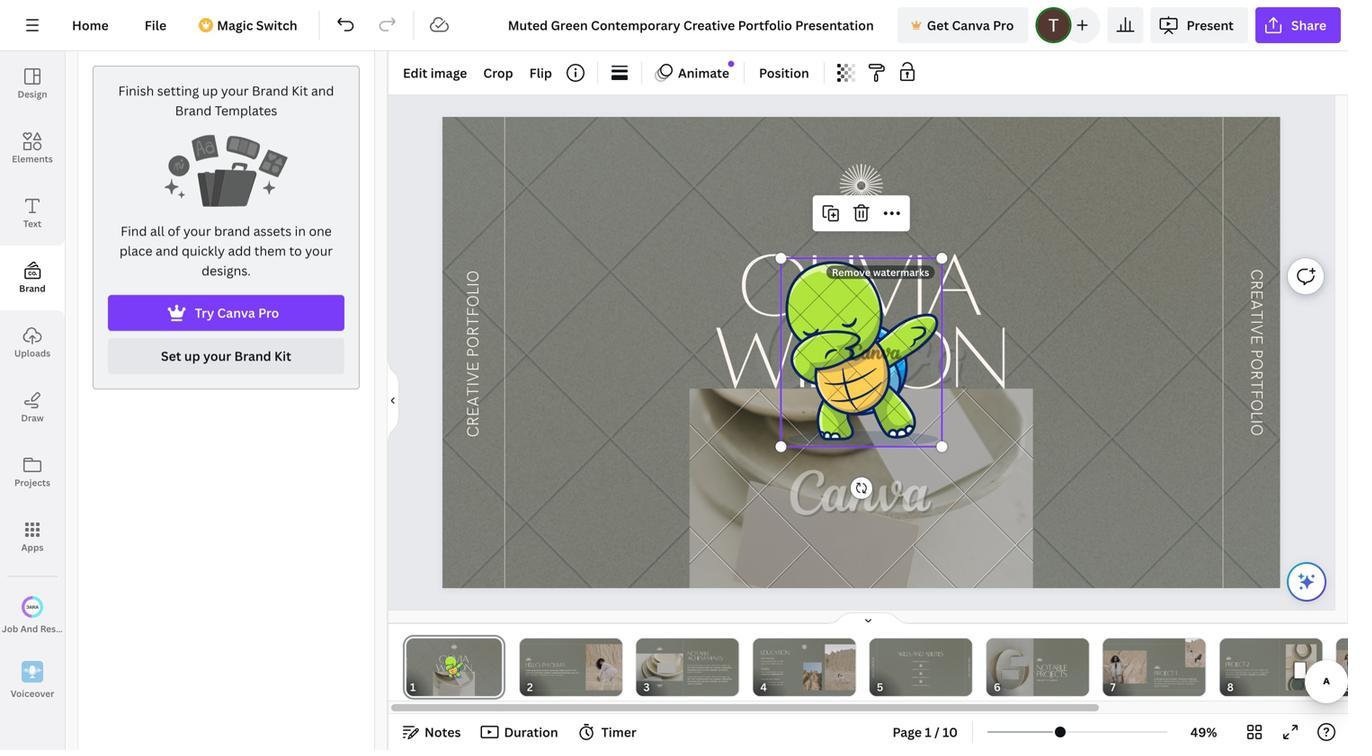Task type: describe. For each thing, give the bounding box(es) containing it.
49%
[[1191, 724, 1217, 741]]

3 o from the top
[[1247, 424, 1266, 436]]

timer button
[[573, 718, 644, 747]]

get
[[927, 17, 949, 34]]

and inside finish setting up your brand kit and brand templates
[[311, 82, 334, 99]]

brand
[[214, 223, 250, 240]]

set up your brand kit
[[161, 348, 291, 365]]

position button
[[752, 58, 817, 87]]

magic switch
[[217, 17, 297, 34]]

try canva pro
[[195, 304, 279, 322]]

flip
[[530, 64, 552, 81]]

olivia
[[739, 234, 982, 333]]

remove
[[832, 266, 871, 279]]

find
[[121, 223, 147, 240]]

duration
[[504, 724, 558, 741]]

/
[[935, 724, 940, 741]]

page 1 / 10 button
[[886, 718, 965, 747]]

1 o from the top
[[1247, 358, 1266, 370]]

2 i from the top
[[1247, 420, 1266, 424]]

finish
[[118, 82, 154, 99]]

notes button
[[396, 718, 468, 747]]

and inside find all of your brand assets in one place and quickly add them to your designs.
[[156, 242, 179, 260]]

text
[[23, 218, 41, 230]]

brand down "setting"
[[175, 102, 212, 119]]

new image
[[728, 61, 734, 67]]

canva assistant image
[[1296, 571, 1318, 593]]

job and resume ai button
[[0, 584, 86, 649]]

a
[[1247, 300, 1266, 310]]

kit inside button
[[274, 348, 291, 365]]

draw
[[21, 412, 44, 424]]

up inside finish setting up your brand kit and brand templates
[[202, 82, 218, 99]]

2 r from the top
[[1247, 370, 1266, 380]]

text button
[[0, 181, 65, 246]]

one
[[309, 223, 332, 240]]

job and resume ai
[[2, 623, 86, 635]]

try canva pro button
[[108, 295, 345, 331]]

hand drawn fireworks image
[[840, 164, 883, 207]]

animate
[[678, 64, 730, 81]]

2 t from the top
[[1247, 380, 1266, 390]]

all
[[150, 223, 165, 240]]

get canva pro button
[[898, 7, 1029, 43]]

remove watermarks
[[832, 266, 930, 279]]

hide pages image
[[825, 612, 912, 626]]

your inside finish setting up your brand kit and brand templates
[[221, 82, 249, 99]]

wilson
[[714, 306, 1007, 405]]

uploads
[[14, 347, 51, 359]]

pro for try canva pro
[[258, 304, 279, 322]]

share
[[1292, 17, 1327, 34]]

image
[[431, 64, 467, 81]]

voiceover
[[11, 687, 54, 700]]

set up your brand kit button
[[108, 338, 345, 374]]

Page title text field
[[424, 678, 431, 696]]

canva for get
[[952, 17, 990, 34]]

edit image
[[403, 64, 467, 81]]

place
[[120, 242, 153, 260]]

timer
[[601, 724, 637, 741]]

try
[[195, 304, 214, 322]]

design
[[17, 88, 47, 100]]

of
[[168, 223, 180, 240]]

side panel tab list
[[0, 51, 86, 713]]

switch
[[256, 17, 297, 34]]

creative
[[464, 362, 483, 438]]

notes
[[425, 724, 461, 741]]

setting
[[157, 82, 199, 99]]

apps button
[[0, 505, 65, 569]]

projects button
[[0, 440, 65, 505]]

1 i from the top
[[1247, 320, 1266, 325]]

voiceover button
[[0, 649, 65, 713]]

magic
[[217, 17, 253, 34]]



Task type: vqa. For each thing, say whether or not it's contained in the screenshot.
searches
no



Task type: locate. For each thing, give the bounding box(es) containing it.
2 o from the top
[[1247, 399, 1266, 411]]

your up templates
[[221, 82, 249, 99]]

to
[[289, 242, 302, 260]]

1 horizontal spatial canva
[[952, 17, 990, 34]]

hide image
[[388, 358, 399, 444]]

position
[[759, 64, 809, 81]]

1 vertical spatial pro
[[258, 304, 279, 322]]

page 1 / 10
[[893, 724, 958, 741]]

templates
[[215, 102, 277, 119]]

elements
[[12, 153, 53, 165]]

animate button
[[649, 58, 737, 87]]

0 vertical spatial canva
[[952, 17, 990, 34]]

up right set
[[184, 348, 200, 365]]

your down one
[[305, 242, 333, 260]]

resume
[[40, 623, 75, 635]]

file
[[145, 17, 167, 34]]

0 horizontal spatial pro
[[258, 304, 279, 322]]

t up v
[[1247, 310, 1266, 320]]

1 vertical spatial up
[[184, 348, 200, 365]]

o down the l
[[1247, 424, 1266, 436]]

your
[[221, 82, 249, 99], [183, 223, 211, 240], [305, 242, 333, 260], [203, 348, 231, 365]]

and
[[311, 82, 334, 99], [156, 242, 179, 260]]

add
[[228, 242, 251, 260]]

canva right "try"
[[217, 304, 255, 322]]

kit inside finish setting up your brand kit and brand templates
[[292, 82, 308, 99]]

10
[[943, 724, 958, 741]]

pro for get canva pro
[[993, 17, 1014, 34]]

set
[[161, 348, 181, 365]]

0 vertical spatial t
[[1247, 310, 1266, 320]]

design button
[[0, 51, 65, 116]]

2 vertical spatial o
[[1247, 424, 1266, 436]]

assets
[[253, 223, 292, 240]]

them
[[254, 242, 286, 260]]

your down try canva pro button
[[203, 348, 231, 365]]

canva inside main 'menu bar'
[[952, 17, 990, 34]]

0 horizontal spatial up
[[184, 348, 200, 365]]

uploads button
[[0, 310, 65, 375]]

crop
[[483, 64, 513, 81]]

watermarks
[[873, 266, 930, 279]]

0 vertical spatial up
[[202, 82, 218, 99]]

brand inside button
[[234, 348, 271, 365]]

share button
[[1256, 7, 1341, 43]]

brand inside button
[[19, 282, 46, 295]]

0 vertical spatial o
[[1247, 358, 1266, 370]]

crop button
[[476, 58, 521, 87]]

kit down switch
[[292, 82, 308, 99]]

1 e from the top
[[1247, 290, 1266, 300]]

0 horizontal spatial kit
[[274, 348, 291, 365]]

brand
[[252, 82, 289, 99], [175, 102, 212, 119], [19, 282, 46, 295], [234, 348, 271, 365]]

2 e from the top
[[1247, 335, 1266, 345]]

0 vertical spatial and
[[311, 82, 334, 99]]

1 vertical spatial i
[[1247, 420, 1266, 424]]

t up the l
[[1247, 380, 1266, 390]]

elements button
[[0, 116, 65, 181]]

t
[[1247, 310, 1266, 320], [1247, 380, 1266, 390]]

present button
[[1151, 7, 1248, 43]]

creative portfolio
[[464, 270, 483, 438]]

pro inside try canva pro button
[[258, 304, 279, 322]]

finish setting up your brand kit and brand templates
[[118, 82, 334, 119]]

1 horizontal spatial kit
[[292, 82, 308, 99]]

duration button
[[475, 718, 566, 747]]

l
[[1247, 411, 1266, 420]]

portfolio
[[464, 270, 483, 357]]

1 vertical spatial r
[[1247, 370, 1266, 380]]

1 vertical spatial canva
[[217, 304, 255, 322]]

1 horizontal spatial and
[[311, 82, 334, 99]]

0 vertical spatial pro
[[993, 17, 1014, 34]]

up
[[202, 82, 218, 99], [184, 348, 200, 365]]

1 vertical spatial e
[[1247, 335, 1266, 345]]

49% button
[[1175, 718, 1233, 747]]

0 horizontal spatial canva
[[217, 304, 255, 322]]

up right "setting"
[[202, 82, 218, 99]]

pro
[[993, 17, 1014, 34], [258, 304, 279, 322]]

apps
[[21, 542, 44, 554]]

designs.
[[202, 262, 251, 279]]

remove watermarks button
[[827, 266, 935, 279]]

e up p
[[1247, 335, 1266, 345]]

page
[[893, 724, 922, 741]]

e down c
[[1247, 290, 1266, 300]]

c r e a t i v e p o r t f o l i o
[[1247, 269, 1266, 436]]

p
[[1247, 349, 1266, 358]]

0 vertical spatial e
[[1247, 290, 1266, 300]]

i
[[1247, 320, 1266, 325], [1247, 420, 1266, 424]]

flip button
[[522, 58, 559, 87]]

0 vertical spatial r
[[1247, 280, 1266, 290]]

find all of your brand assets in one place and quickly add them to your designs.
[[120, 223, 333, 279]]

pro right get
[[993, 17, 1014, 34]]

page 1 image
[[403, 639, 505, 696]]

1 r from the top
[[1247, 280, 1266, 290]]

c
[[1247, 269, 1266, 280]]

cute turtle dabbing cartoon vector illustration image
[[781, 258, 942, 447]]

home
[[72, 17, 109, 34]]

up inside button
[[184, 348, 200, 365]]

brand button
[[0, 246, 65, 310]]

projects
[[14, 477, 50, 489]]

1 vertical spatial kit
[[274, 348, 291, 365]]

Design title text field
[[494, 7, 890, 43]]

r up f
[[1247, 370, 1266, 380]]

edit
[[403, 64, 428, 81]]

v
[[1247, 325, 1266, 335]]

f
[[1247, 390, 1266, 399]]

1
[[925, 724, 932, 741]]

pro up set up your brand kit button
[[258, 304, 279, 322]]

canva for try
[[217, 304, 255, 322]]

1 vertical spatial o
[[1247, 399, 1266, 411]]

1 vertical spatial t
[[1247, 380, 1266, 390]]

1 t from the top
[[1247, 310, 1266, 320]]

and
[[20, 623, 38, 635]]

your up the quickly
[[183, 223, 211, 240]]

file button
[[130, 7, 181, 43]]

r up a
[[1247, 280, 1266, 290]]

draw button
[[0, 375, 65, 440]]

brand up templates
[[252, 82, 289, 99]]

i down f
[[1247, 420, 1266, 424]]

r
[[1247, 280, 1266, 290], [1247, 370, 1266, 380]]

your inside button
[[203, 348, 231, 365]]

i down a
[[1247, 320, 1266, 325]]

0 vertical spatial i
[[1247, 320, 1266, 325]]

pro inside the get canva pro button
[[993, 17, 1014, 34]]

brand down try canva pro
[[234, 348, 271, 365]]

main menu bar
[[0, 0, 1348, 51]]

kit down try canva pro
[[274, 348, 291, 365]]

0 horizontal spatial and
[[156, 242, 179, 260]]

o
[[1247, 358, 1266, 370], [1247, 399, 1266, 411], [1247, 424, 1266, 436]]

magic switch button
[[188, 7, 312, 43]]

edit image button
[[396, 58, 474, 87]]

1 horizontal spatial pro
[[993, 17, 1014, 34]]

1 horizontal spatial up
[[202, 82, 218, 99]]

0 vertical spatial kit
[[292, 82, 308, 99]]

ai
[[77, 623, 86, 635]]

job
[[2, 623, 18, 635]]

home link
[[58, 7, 123, 43]]

canva right get
[[952, 17, 990, 34]]

brand up uploads button
[[19, 282, 46, 295]]

1 vertical spatial and
[[156, 242, 179, 260]]

present
[[1187, 17, 1234, 34]]

canva
[[952, 17, 990, 34], [217, 304, 255, 322]]

get canva pro
[[927, 17, 1014, 34]]

o up f
[[1247, 358, 1266, 370]]

o down p
[[1247, 399, 1266, 411]]

in
[[295, 223, 306, 240]]

quickly
[[182, 242, 225, 260]]



